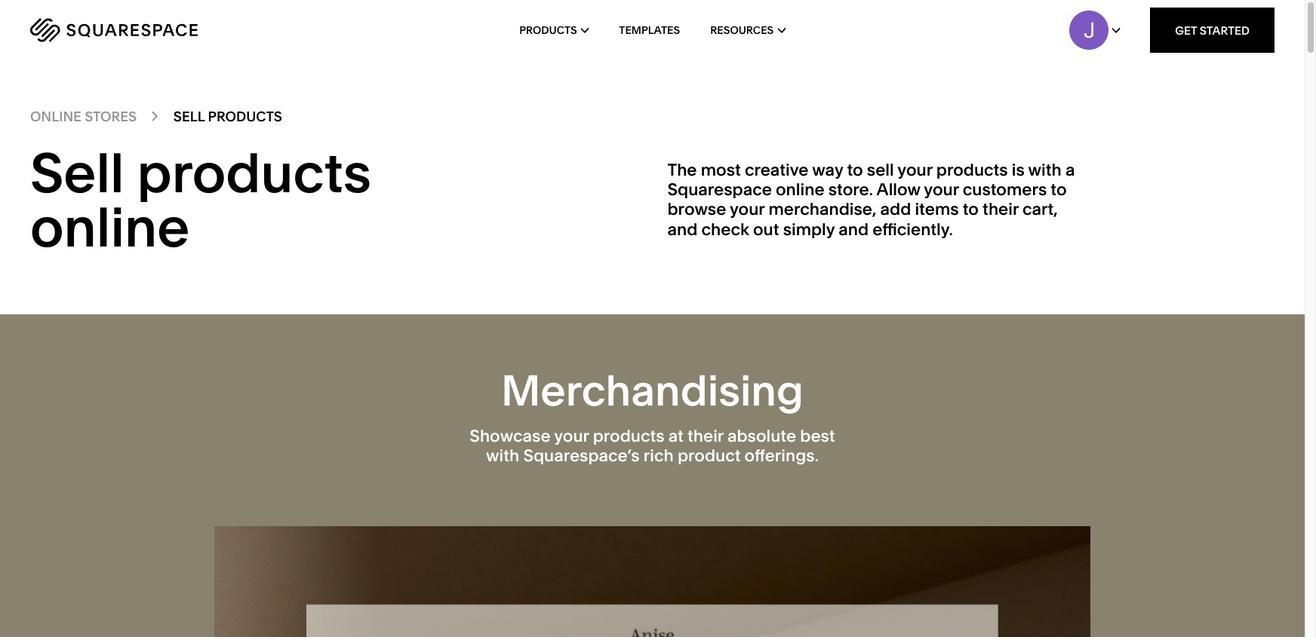 Task type: describe. For each thing, give the bounding box(es) containing it.
online stores
[[30, 108, 137, 125]]

browse
[[668, 200, 726, 220]]

a
[[1066, 160, 1075, 180]]

started
[[1200, 23, 1250, 37]]

products inside sell products online
[[137, 139, 371, 206]]

offerings.
[[745, 446, 819, 466]]

your inside showcase your products at their absolute best with squarespace's rich product offerings.
[[554, 426, 589, 447]]

the most creative way to sell your products is with a squarespace online store. allow your customers to browse your merchandise, add items to their cart, and check out simply and efficiently.
[[668, 160, 1075, 240]]

sell for sell products
[[173, 108, 205, 125]]

merchandise,
[[769, 200, 877, 220]]

2 horizontal spatial to
[[1051, 180, 1067, 200]]

sell
[[867, 160, 894, 180]]

get
[[1175, 23, 1197, 37]]

products inside showcase your products at their absolute best with squarespace's rich product offerings.
[[593, 426, 665, 447]]

creative
[[745, 160, 809, 180]]

squarespace
[[668, 180, 772, 200]]

store.
[[829, 180, 873, 200]]

rich
[[644, 446, 674, 466]]

templates link
[[619, 0, 680, 60]]

their inside showcase your products at their absolute best with squarespace's rich product offerings.
[[688, 426, 724, 447]]

sell for sell products online
[[30, 139, 124, 206]]

get started link
[[1151, 8, 1275, 53]]

sell products
[[173, 108, 282, 125]]

0 horizontal spatial products
[[208, 108, 282, 125]]

their inside the most creative way to sell your products is with a squarespace online store. allow your customers to browse your merchandise, add items to their cart, and check out simply and efficiently.
[[983, 200, 1019, 220]]

the
[[668, 160, 697, 180]]

squarespace logo image
[[30, 18, 198, 42]]

way
[[812, 160, 843, 180]]

online inside the most creative way to sell your products is with a squarespace online store. allow your customers to browse your merchandise, add items to their cart, and check out simply and efficiently.
[[776, 180, 825, 200]]

online
[[30, 108, 82, 125]]

items
[[915, 200, 959, 220]]

get started
[[1175, 23, 1250, 37]]

your right allow
[[924, 180, 959, 200]]

add
[[881, 200, 911, 220]]

your right sell
[[898, 160, 933, 180]]

merchandising
[[501, 365, 804, 416]]

most
[[701, 160, 741, 180]]



Task type: vqa. For each thing, say whether or not it's contained in the screenshot.
a
yes



Task type: locate. For each thing, give the bounding box(es) containing it.
resources
[[710, 23, 774, 37]]

1 horizontal spatial and
[[839, 220, 869, 240]]

product
[[678, 446, 741, 466]]

at
[[669, 426, 684, 447]]

0 vertical spatial products
[[519, 23, 577, 37]]

products down 'sell products'
[[137, 139, 371, 206]]

products inside button
[[519, 23, 577, 37]]

0 horizontal spatial and
[[668, 220, 698, 240]]

products button
[[519, 0, 589, 60]]

is
[[1012, 160, 1025, 180]]

efficiently.
[[873, 220, 953, 240]]

1 horizontal spatial products
[[593, 426, 665, 447]]

templates
[[619, 23, 680, 37]]

sell inside sell products online
[[30, 139, 124, 206]]

0 horizontal spatial online
[[30, 194, 190, 260]]

1 vertical spatial products
[[208, 108, 282, 125]]

1 vertical spatial their
[[688, 426, 724, 447]]

0 horizontal spatial their
[[688, 426, 724, 447]]

products
[[137, 139, 371, 206], [937, 160, 1008, 180], [593, 426, 665, 447]]

allow
[[877, 180, 921, 200]]

products inside the most creative way to sell your products is with a squarespace online store. allow your customers to browse your merchandise, add items to their cart, and check out simply and efficiently.
[[937, 160, 1008, 180]]

with
[[1029, 160, 1062, 180], [486, 446, 520, 466]]

their
[[983, 200, 1019, 220], [688, 426, 724, 447]]

1 horizontal spatial with
[[1029, 160, 1062, 180]]

and down store.
[[839, 220, 869, 240]]

their left cart,
[[983, 200, 1019, 220]]

and
[[668, 220, 698, 240], [839, 220, 869, 240]]

online store selling jewelry image
[[307, 605, 998, 638]]

online stores link
[[30, 108, 137, 125]]

1 horizontal spatial products
[[519, 23, 577, 37]]

your
[[898, 160, 933, 180], [924, 180, 959, 200], [730, 200, 765, 220], [554, 426, 589, 447]]

squarespace logo link
[[30, 18, 279, 42]]

1 vertical spatial sell
[[30, 139, 124, 206]]

2 and from the left
[[839, 220, 869, 240]]

online inside sell products online
[[30, 194, 190, 260]]

0 horizontal spatial to
[[847, 160, 863, 180]]

check
[[702, 220, 749, 240]]

to right items at top
[[963, 200, 979, 220]]

showcase
[[470, 426, 551, 447]]

to right is
[[1051, 180, 1067, 200]]

best
[[800, 426, 835, 447]]

resources button
[[710, 0, 786, 60]]

your right showcase
[[554, 426, 589, 447]]

their right the at
[[688, 426, 724, 447]]

with inside the most creative way to sell your products is with a squarespace online store. allow your customers to browse your merchandise, add items to their cart, and check out simply and efficiently.
[[1029, 160, 1062, 180]]

showcase your products at their absolute best with squarespace's rich product offerings.
[[470, 426, 835, 466]]

0 horizontal spatial products
[[137, 139, 371, 206]]

products
[[519, 23, 577, 37], [208, 108, 282, 125]]

products left is
[[937, 160, 1008, 180]]

to
[[847, 160, 863, 180], [1051, 180, 1067, 200], [963, 200, 979, 220]]

0 vertical spatial sell
[[173, 108, 205, 125]]

2 horizontal spatial products
[[937, 160, 1008, 180]]

squarespace's
[[523, 446, 640, 466]]

to left sell
[[847, 160, 863, 180]]

1 horizontal spatial online
[[776, 180, 825, 200]]

1 and from the left
[[668, 220, 698, 240]]

with inside showcase your products at their absolute best with squarespace's rich product offerings.
[[486, 446, 520, 466]]

sell products online
[[30, 139, 371, 260]]

0 horizontal spatial sell
[[30, 139, 124, 206]]

0 vertical spatial their
[[983, 200, 1019, 220]]

customers
[[963, 180, 1047, 200]]

online
[[776, 180, 825, 200], [30, 194, 190, 260]]

sell
[[173, 108, 205, 125], [30, 139, 124, 206]]

and left the 'check'
[[668, 220, 698, 240]]

simply
[[783, 220, 835, 240]]

1 horizontal spatial their
[[983, 200, 1019, 220]]

stores
[[85, 108, 137, 125]]

1 horizontal spatial sell
[[173, 108, 205, 125]]

1 vertical spatial with
[[486, 446, 520, 466]]

cart,
[[1023, 200, 1058, 220]]

absolute
[[728, 426, 796, 447]]

your down most
[[730, 200, 765, 220]]

1 horizontal spatial to
[[963, 200, 979, 220]]

0 vertical spatial with
[[1029, 160, 1062, 180]]

products left the at
[[593, 426, 665, 447]]

0 horizontal spatial with
[[486, 446, 520, 466]]

out
[[753, 220, 779, 240]]



